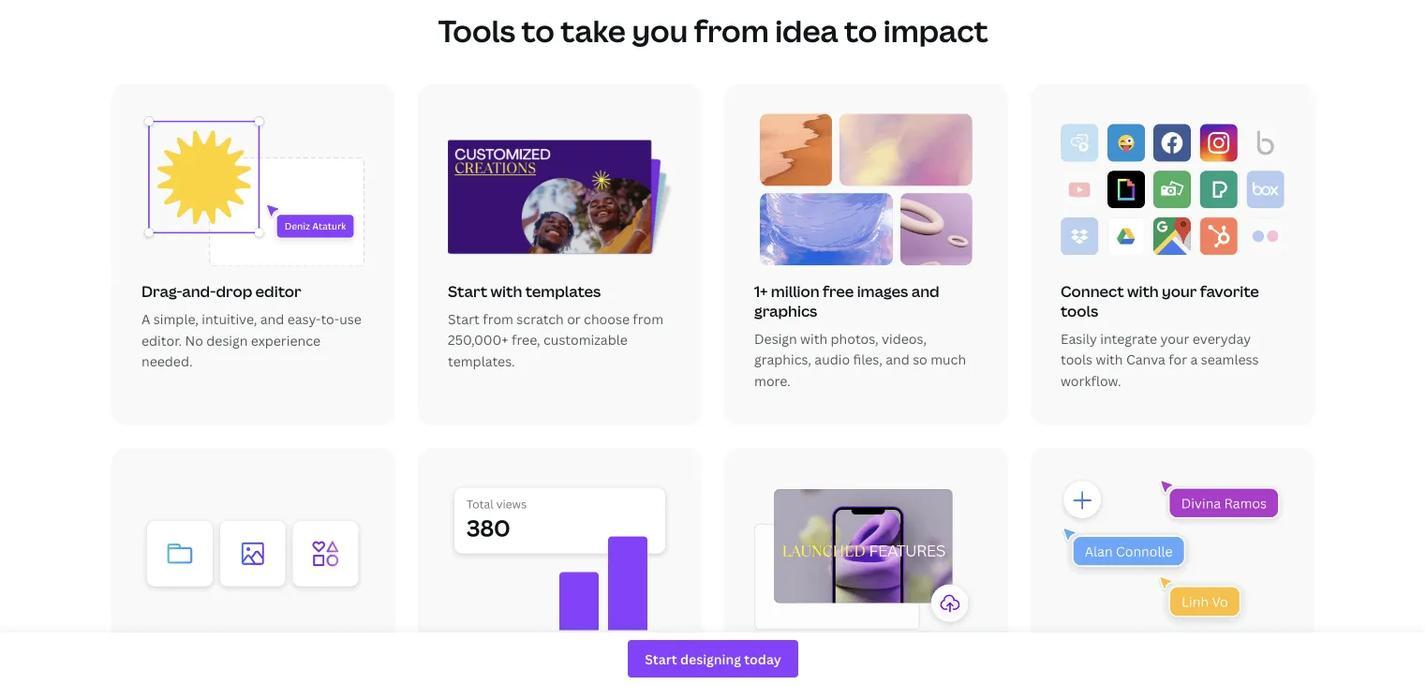 Task type: describe. For each thing, give the bounding box(es) containing it.
graphics,
[[754, 351, 812, 368]]

audio
[[815, 351, 850, 368]]

2 vertical spatial and
[[886, 351, 910, 368]]

more.
[[754, 372, 791, 389]]

much
[[931, 351, 966, 368]]

or
[[567, 310, 581, 328]]

templates.
[[448, 352, 515, 370]]

import
[[807, 645, 858, 665]]

with up the integrate
[[1127, 281, 1159, 301]]

use
[[339, 310, 362, 328]]

2 tools from the top
[[1061, 351, 1093, 368]]

editor
[[255, 281, 301, 301]]

free,
[[512, 331, 540, 349]]

2 start from the top
[[448, 310, 480, 328]]

with inside 1+ million free images and graphics design with photos, videos, graphics, audio files, and so much more.
[[800, 330, 828, 347]]

favorite
[[1200, 281, 1260, 301]]

tools to take you from idea to impact
[[438, 10, 988, 51]]

no
[[185, 331, 203, 349]]

seamless
[[1201, 351, 1259, 368]]

1 start from the top
[[448, 281, 488, 301]]

1 horizontal spatial from
[[633, 310, 664, 328]]

1+
[[754, 281, 768, 301]]

a
[[142, 310, 150, 328]]

integrate
[[1101, 330, 1158, 347]]

and-
[[182, 281, 216, 301]]

needed.
[[142, 352, 193, 370]]

simple,
[[154, 310, 199, 328]]

design for design smarter with insights
[[448, 645, 497, 665]]

design smarter with insights
[[448, 645, 655, 665]]

idea
[[775, 10, 838, 51]]

free
[[823, 281, 854, 301]]

0 vertical spatial and
[[912, 281, 940, 301]]

editor.
[[142, 331, 182, 349]]

design import
[[754, 645, 858, 665]]

insights
[[599, 645, 655, 665]]

from for start
[[483, 310, 514, 328]]

photos,
[[831, 330, 879, 347]]

1 to from the left
[[522, 10, 555, 51]]

workflow.
[[1061, 372, 1121, 389]]

impact
[[884, 10, 988, 51]]

design
[[206, 331, 248, 349]]

easy-
[[287, 310, 321, 328]]

take
[[561, 10, 626, 51]]

drag-
[[142, 281, 182, 301]]

intuitive,
[[202, 310, 257, 328]]

smarter
[[500, 645, 561, 665]]

to-
[[321, 310, 339, 328]]



Task type: vqa. For each thing, say whether or not it's contained in the screenshot.


Task type: locate. For each thing, give the bounding box(es) containing it.
drop
[[216, 281, 252, 301]]

design left smarter
[[448, 645, 497, 665]]

0 vertical spatial tools
[[1061, 301, 1099, 321]]

to
[[522, 10, 555, 51], [845, 10, 878, 51]]

from for you
[[694, 10, 769, 51]]

connect
[[1061, 281, 1124, 301]]

images
[[857, 281, 909, 301]]

0 vertical spatial start
[[448, 281, 488, 301]]

and inside drag-and-drop editor a simple, intuitive, and easy-to-use editor. no design experience needed.
[[260, 310, 284, 328]]

experience
[[251, 331, 321, 349]]

from up 250,000+
[[483, 310, 514, 328]]

1+ million free images and graphics design with photos, videos, graphics, audio files, and so much more.
[[754, 281, 966, 389]]

tools
[[438, 10, 515, 51]]

from right choose at top left
[[633, 310, 664, 328]]

choose
[[584, 310, 630, 328]]

with
[[491, 281, 522, 301], [1127, 281, 1159, 301], [800, 330, 828, 347], [1096, 351, 1123, 368], [564, 645, 596, 665]]

with up audio
[[800, 330, 828, 347]]

to right idea
[[845, 10, 878, 51]]

1 vertical spatial start
[[448, 310, 480, 328]]

with up workflow.
[[1096, 351, 1123, 368]]

from
[[694, 10, 769, 51], [483, 310, 514, 328], [633, 310, 664, 328]]

design up graphics,
[[754, 330, 797, 347]]

connect with your favorite tools easily integrate your everyday tools with canva for a seamless workflow.
[[1061, 281, 1260, 389]]

everyday
[[1193, 330, 1251, 347]]

250,000+
[[448, 331, 509, 349]]

1 vertical spatial tools
[[1061, 351, 1093, 368]]

design for design import
[[754, 645, 804, 665]]

canva
[[1126, 351, 1166, 368]]

0 horizontal spatial to
[[522, 10, 555, 51]]

your left favorite
[[1162, 281, 1197, 301]]

your
[[1162, 281, 1197, 301], [1161, 330, 1190, 347]]

with up scratch in the left top of the page
[[491, 281, 522, 301]]

for
[[1169, 351, 1188, 368]]

design
[[754, 330, 797, 347], [448, 645, 497, 665], [754, 645, 804, 665]]

to left take
[[522, 10, 555, 51]]

customizable
[[544, 331, 628, 349]]

scratch
[[517, 310, 564, 328]]

2 horizontal spatial and
[[912, 281, 940, 301]]

files,
[[853, 351, 883, 368]]

1 horizontal spatial to
[[845, 10, 878, 51]]

videos,
[[882, 330, 927, 347]]

graphics
[[754, 301, 817, 321]]

start with templates start from scratch or choose from 250,000+ free, customizable templates.
[[448, 281, 664, 370]]

0 vertical spatial your
[[1162, 281, 1197, 301]]

design inside 1+ million free images and graphics design with photos, videos, graphics, audio files, and so much more.
[[754, 330, 797, 347]]

and up experience
[[260, 310, 284, 328]]

0 horizontal spatial from
[[483, 310, 514, 328]]

tools
[[1061, 301, 1099, 321], [1061, 351, 1093, 368]]

and down videos,
[[886, 351, 910, 368]]

1 vertical spatial and
[[260, 310, 284, 328]]

1 horizontal spatial and
[[886, 351, 910, 368]]

a
[[1191, 351, 1198, 368]]

easily
[[1061, 330, 1097, 347]]

million
[[771, 281, 820, 301]]

with left insights
[[564, 645, 596, 665]]

templates
[[525, 281, 601, 301]]

tools down easily
[[1061, 351, 1093, 368]]

and
[[912, 281, 940, 301], [260, 310, 284, 328], [886, 351, 910, 368]]

so
[[913, 351, 928, 368]]

2 to from the left
[[845, 10, 878, 51]]

drag-and-drop editor a simple, intuitive, and easy-to-use editor. no design experience needed.
[[142, 281, 362, 370]]

and right images
[[912, 281, 940, 301]]

tools up easily
[[1061, 301, 1099, 321]]

with inside 'start with templates start from scratch or choose from 250,000+ free, customizable templates.'
[[491, 281, 522, 301]]

2 horizontal spatial from
[[694, 10, 769, 51]]

you
[[632, 10, 688, 51]]

0 horizontal spatial and
[[260, 310, 284, 328]]

design left the import
[[754, 645, 804, 665]]

1 tools from the top
[[1061, 301, 1099, 321]]

your up for
[[1161, 330, 1190, 347]]

1 vertical spatial your
[[1161, 330, 1190, 347]]

start
[[448, 281, 488, 301], [448, 310, 480, 328]]

from right you
[[694, 10, 769, 51]]



